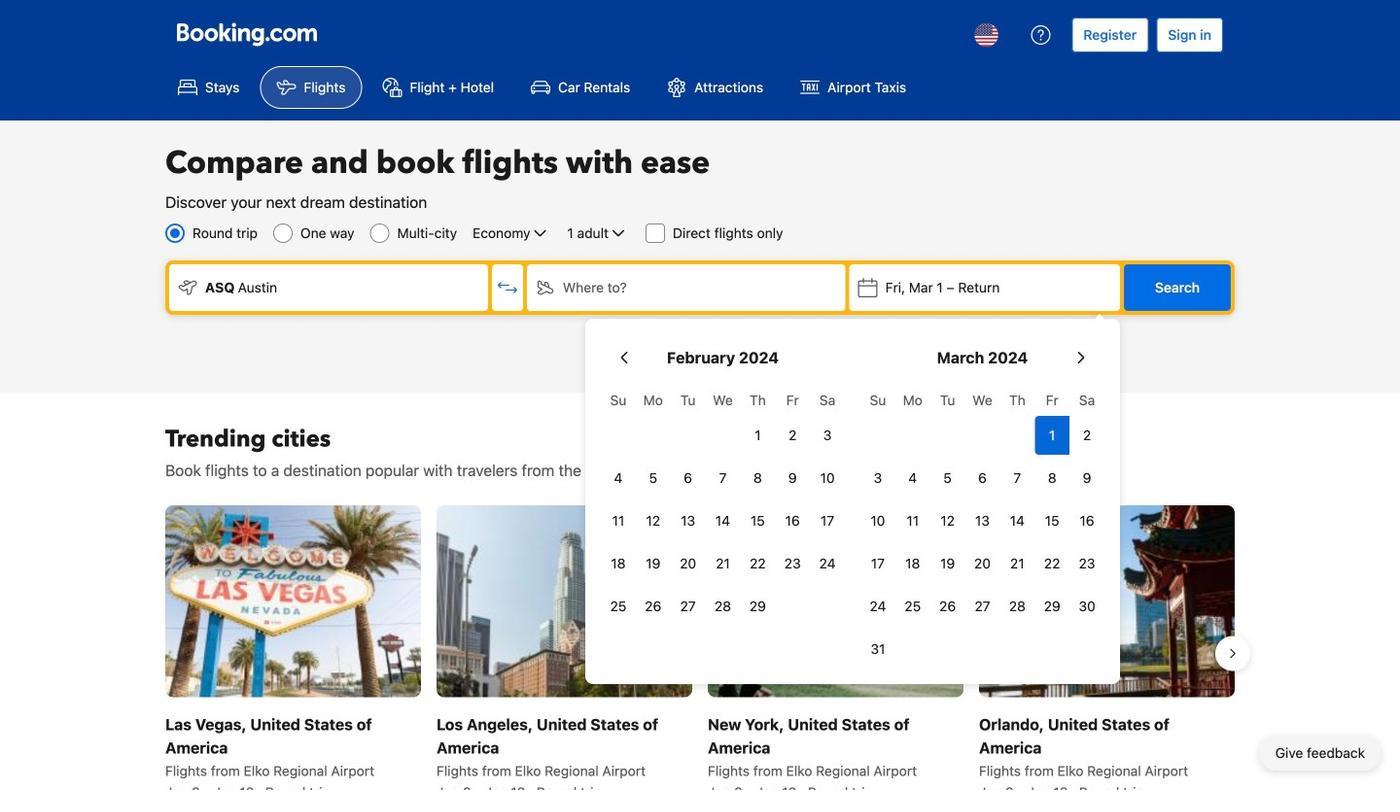 Task type: vqa. For each thing, say whether or not it's contained in the screenshot.
the '2,350'
no



Task type: locate. For each thing, give the bounding box(es) containing it.
17 March 2024 checkbox
[[861, 545, 896, 584]]

20 February 2024 checkbox
[[671, 545, 706, 584]]

26 March 2024 checkbox
[[931, 588, 966, 626]]

cell
[[1035, 412, 1070, 455]]

16 March 2024 checkbox
[[1070, 502, 1105, 541]]

16 February 2024 checkbox
[[776, 502, 810, 541]]

10 March 2024 checkbox
[[861, 502, 896, 541]]

5 March 2024 checkbox
[[931, 459, 966, 498]]

grid
[[601, 381, 845, 626], [861, 381, 1105, 669]]

29 February 2024 checkbox
[[741, 588, 776, 626]]

booking.com logo image
[[177, 23, 317, 46], [177, 23, 317, 46]]

18 February 2024 checkbox
[[601, 545, 636, 584]]

los angeles, united states of america image
[[437, 506, 693, 698]]

13 March 2024 checkbox
[[966, 502, 1000, 541]]

7 March 2024 checkbox
[[1000, 459, 1035, 498]]

20 March 2024 checkbox
[[966, 545, 1000, 584]]

25 February 2024 checkbox
[[601, 588, 636, 626]]

14 March 2024 checkbox
[[1000, 502, 1035, 541]]

27 March 2024 checkbox
[[966, 588, 1000, 626]]

region
[[150, 498, 1251, 791]]

4 February 2024 checkbox
[[601, 459, 636, 498]]

0 horizontal spatial grid
[[601, 381, 845, 626]]

3 February 2024 checkbox
[[810, 416, 845, 455]]

25 March 2024 checkbox
[[896, 588, 931, 626]]

6 March 2024 checkbox
[[966, 459, 1000, 498]]

18 March 2024 checkbox
[[896, 545, 931, 584]]

29 March 2024 checkbox
[[1035, 588, 1070, 626]]

21 March 2024 checkbox
[[1000, 545, 1035, 584]]

10 February 2024 checkbox
[[810, 459, 845, 498]]

4 March 2024 checkbox
[[896, 459, 931, 498]]

30 March 2024 checkbox
[[1070, 588, 1105, 626]]

19 March 2024 checkbox
[[931, 545, 966, 584]]

12 February 2024 checkbox
[[636, 502, 671, 541]]

15 February 2024 checkbox
[[741, 502, 776, 541]]

2 grid from the left
[[861, 381, 1105, 669]]

1 horizontal spatial grid
[[861, 381, 1105, 669]]



Task type: describe. For each thing, give the bounding box(es) containing it.
2 February 2024 checkbox
[[776, 416, 810, 455]]

las vegas, united states of america image
[[165, 506, 421, 698]]

1 March 2024 checkbox
[[1035, 416, 1070, 455]]

6 February 2024 checkbox
[[671, 459, 706, 498]]

14 February 2024 checkbox
[[706, 502, 741, 541]]

11 February 2024 checkbox
[[601, 502, 636, 541]]

11 March 2024 checkbox
[[896, 502, 931, 541]]

15 March 2024 checkbox
[[1035, 502, 1070, 541]]

5 February 2024 checkbox
[[636, 459, 671, 498]]

23 March 2024 checkbox
[[1070, 545, 1105, 584]]

cell inside grid
[[1035, 412, 1070, 455]]

9 March 2024 checkbox
[[1070, 459, 1105, 498]]

26 February 2024 checkbox
[[636, 588, 671, 626]]

22 February 2024 checkbox
[[741, 545, 776, 584]]

7 February 2024 checkbox
[[706, 459, 741, 498]]

21 February 2024 checkbox
[[706, 545, 741, 584]]

28 February 2024 checkbox
[[706, 588, 741, 626]]

24 February 2024 checkbox
[[810, 545, 845, 584]]

8 March 2024 checkbox
[[1035, 459, 1070, 498]]

1 February 2024 checkbox
[[741, 416, 776, 455]]

23 February 2024 checkbox
[[776, 545, 810, 584]]

24 March 2024 checkbox
[[861, 588, 896, 626]]

12 March 2024 checkbox
[[931, 502, 966, 541]]

27 February 2024 checkbox
[[671, 588, 706, 626]]

new york, united states of america image
[[708, 506, 964, 698]]

2 March 2024 checkbox
[[1070, 416, 1105, 455]]

8 February 2024 checkbox
[[741, 459, 776, 498]]

13 February 2024 checkbox
[[671, 502, 706, 541]]

1 grid from the left
[[601, 381, 845, 626]]

9 February 2024 checkbox
[[776, 459, 810, 498]]

31 March 2024 checkbox
[[861, 630, 896, 669]]

orlando, united states of america image
[[980, 506, 1235, 698]]

3 March 2024 checkbox
[[861, 459, 896, 498]]

28 March 2024 checkbox
[[1000, 588, 1035, 626]]

17 February 2024 checkbox
[[810, 502, 845, 541]]

22 March 2024 checkbox
[[1035, 545, 1070, 584]]

19 February 2024 checkbox
[[636, 545, 671, 584]]



